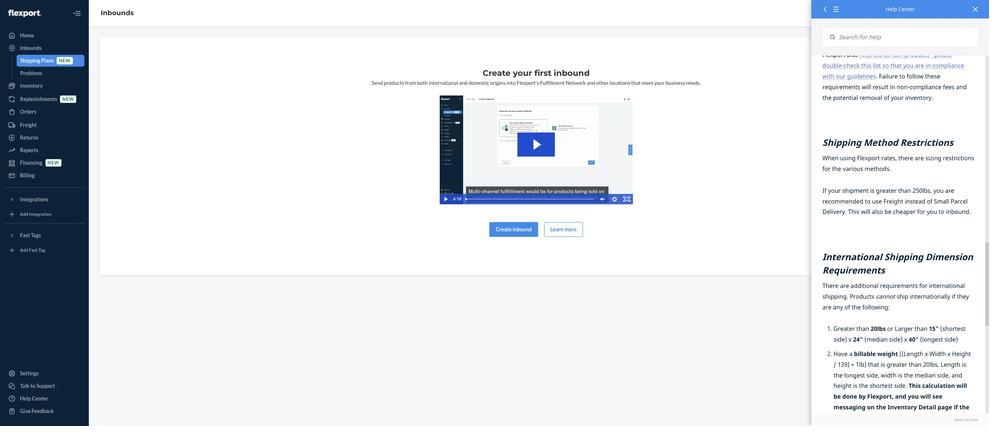 Task type: locate. For each thing, give the bounding box(es) containing it.
inbound
[[554, 68, 590, 78], [513, 226, 532, 232]]

add for add fast tag
[[20, 248, 28, 253]]

0 horizontal spatial center
[[32, 396, 48, 402]]

center down talk to support
[[32, 396, 48, 402]]

1 horizontal spatial center
[[899, 6, 915, 13]]

1 horizontal spatial your
[[655, 80, 665, 86]]

talk
[[20, 383, 29, 389]]

0 vertical spatial fast
[[20, 232, 30, 239]]

reports link
[[4, 144, 84, 156]]

2 add from the top
[[20, 248, 28, 253]]

1 vertical spatial help
[[20, 396, 31, 402]]

1 vertical spatial inbounds link
[[4, 42, 84, 54]]

orders link
[[4, 106, 84, 118]]

add integration link
[[4, 209, 84, 220]]

new right plans
[[59, 58, 71, 63]]

talk to support button
[[4, 380, 84, 392]]

help center down to
[[20, 396, 48, 402]]

create inside create your first inbound send products from both international and domestic origins into flexport's fulfillment network and other locations that meet your business needs.
[[483, 68, 511, 78]]

returns link
[[4, 132, 84, 144]]

dixa
[[971, 417, 979, 423]]

add
[[20, 212, 28, 217], [20, 248, 28, 253]]

1 vertical spatial center
[[32, 396, 48, 402]]

send
[[372, 80, 383, 86]]

1 vertical spatial inbound
[[513, 226, 532, 232]]

help up "search" search box
[[886, 6, 898, 13]]

video element
[[440, 96, 633, 204]]

new for replenishments
[[62, 96, 74, 102]]

add inside "link"
[[20, 212, 28, 217]]

1 horizontal spatial inbounds link
[[101, 9, 134, 17]]

both
[[417, 80, 428, 86]]

1 horizontal spatial and
[[587, 80, 596, 86]]

1 add from the top
[[20, 212, 28, 217]]

1 vertical spatial new
[[62, 96, 74, 102]]

to
[[30, 383, 35, 389]]

plans
[[41, 57, 54, 64]]

give feedback
[[20, 408, 54, 415]]

create
[[483, 68, 511, 78], [496, 226, 512, 232]]

1 and from the left
[[459, 80, 468, 86]]

flexport's
[[517, 80, 540, 86]]

your
[[513, 68, 533, 78], [655, 80, 665, 86]]

freight
[[20, 122, 37, 128]]

0 vertical spatial inbounds
[[101, 9, 134, 17]]

learn more
[[551, 226, 577, 232]]

your up flexport's
[[513, 68, 533, 78]]

international
[[429, 80, 458, 86]]

fast left tags
[[20, 232, 30, 239]]

new
[[59, 58, 71, 63], [62, 96, 74, 102], [48, 160, 59, 166]]

0 horizontal spatial your
[[513, 68, 533, 78]]

help
[[886, 6, 898, 13], [20, 396, 31, 402]]

create inbound button
[[490, 222, 538, 237]]

problems link
[[16, 67, 84, 79]]

first
[[535, 68, 552, 78]]

0 vertical spatial inbound
[[554, 68, 590, 78]]

0 vertical spatial create
[[483, 68, 511, 78]]

other
[[597, 80, 609, 86]]

elevio by dixa link
[[823, 417, 979, 423]]

replenishments
[[20, 96, 57, 102]]

give
[[20, 408, 31, 415]]

center up "search" search box
[[899, 6, 915, 13]]

add down fast tags
[[20, 248, 28, 253]]

0 vertical spatial add
[[20, 212, 28, 217]]

0 horizontal spatial help center
[[20, 396, 48, 402]]

1 vertical spatial help center
[[20, 396, 48, 402]]

1 horizontal spatial help
[[886, 6, 898, 13]]

fast left tag in the left bottom of the page
[[29, 248, 38, 253]]

inbounds
[[101, 9, 134, 17], [20, 45, 42, 51]]

1 horizontal spatial inbound
[[554, 68, 590, 78]]

0 vertical spatial new
[[59, 58, 71, 63]]

fast tags button
[[4, 230, 84, 242]]

create inside create inbound button
[[496, 226, 512, 232]]

and left domestic
[[459, 80, 468, 86]]

close navigation image
[[73, 9, 81, 18]]

add for add integration
[[20, 212, 28, 217]]

1 vertical spatial add
[[20, 248, 28, 253]]

2 and from the left
[[587, 80, 596, 86]]

video thumbnail image
[[440, 96, 633, 204], [440, 96, 633, 204]]

help center up "search" search box
[[886, 6, 915, 13]]

new down "reports" link
[[48, 160, 59, 166]]

settings
[[20, 370, 39, 377]]

1 vertical spatial your
[[655, 80, 665, 86]]

new up the orders link
[[62, 96, 74, 102]]

your right meet
[[655, 80, 665, 86]]

center
[[899, 6, 915, 13], [32, 396, 48, 402]]

0 horizontal spatial and
[[459, 80, 468, 86]]

fast
[[20, 232, 30, 239], [29, 248, 38, 253]]

help center
[[886, 6, 915, 13], [20, 396, 48, 402]]

help up give
[[20, 396, 31, 402]]

elevio by dixa
[[955, 417, 979, 423]]

0 vertical spatial your
[[513, 68, 533, 78]]

inbound up network
[[554, 68, 590, 78]]

home link
[[4, 30, 84, 41]]

business
[[666, 80, 686, 86]]

1 horizontal spatial help center
[[886, 6, 915, 13]]

returns
[[20, 134, 38, 141]]

inbound left learn
[[513, 226, 532, 232]]

inbounds link
[[101, 9, 134, 17], [4, 42, 84, 54]]

network
[[566, 80, 586, 86]]

products
[[384, 80, 404, 86]]

by
[[966, 417, 970, 423]]

tag
[[38, 248, 45, 253]]

add fast tag link
[[4, 244, 84, 256]]

that
[[632, 80, 641, 86]]

and
[[459, 80, 468, 86], [587, 80, 596, 86]]

add fast tag
[[20, 248, 45, 253]]

add left integration
[[20, 212, 28, 217]]

0 vertical spatial center
[[899, 6, 915, 13]]

1 vertical spatial create
[[496, 226, 512, 232]]

orders
[[20, 109, 36, 115]]

billing link
[[4, 170, 84, 182]]

0 horizontal spatial inbounds
[[20, 45, 42, 51]]

1 vertical spatial inbounds
[[20, 45, 42, 51]]

2 vertical spatial new
[[48, 160, 59, 166]]

into
[[507, 80, 516, 86]]

0 horizontal spatial inbound
[[513, 226, 532, 232]]

and left other
[[587, 80, 596, 86]]



Task type: describe. For each thing, give the bounding box(es) containing it.
origins
[[491, 80, 506, 86]]

0 vertical spatial help
[[886, 6, 898, 13]]

locations
[[610, 80, 631, 86]]

help center link
[[4, 393, 84, 405]]

fast tags
[[20, 232, 41, 239]]

flexport logo image
[[8, 10, 41, 17]]

elevio
[[955, 417, 965, 423]]

inbound inside create your first inbound send products from both international and domestic origins into flexport's fulfillment network and other locations that meet your business needs.
[[554, 68, 590, 78]]

Search search field
[[836, 28, 979, 46]]

create for inbound
[[496, 226, 512, 232]]

domestic
[[469, 80, 490, 86]]

fulfillment
[[541, 80, 565, 86]]

financing
[[20, 160, 42, 166]]

feedback
[[32, 408, 54, 415]]

shipping plans
[[20, 57, 54, 64]]

integrations
[[20, 196, 48, 203]]

support
[[36, 383, 55, 389]]

create your first inbound send products from both international and domestic origins into flexport's fulfillment network and other locations that meet your business needs.
[[372, 68, 701, 86]]

needs.
[[687, 80, 701, 86]]

integration
[[29, 212, 51, 217]]

learn more button
[[544, 222, 583, 237]]

meet
[[642, 80, 654, 86]]

integrations button
[[4, 194, 84, 206]]

more
[[565, 226, 577, 232]]

create for your
[[483, 68, 511, 78]]

new for shipping plans
[[59, 58, 71, 63]]

billing
[[20, 172, 35, 179]]

learn
[[551, 226, 564, 232]]

add integration
[[20, 212, 51, 217]]

give feedback button
[[4, 406, 84, 417]]

create inbound
[[496, 226, 532, 232]]

problems
[[20, 70, 42, 76]]

reports
[[20, 147, 38, 153]]

inbound inside button
[[513, 226, 532, 232]]

tags
[[31, 232, 41, 239]]

0 horizontal spatial inbounds link
[[4, 42, 84, 54]]

fast inside 'dropdown button'
[[20, 232, 30, 239]]

shipping
[[20, 57, 40, 64]]

inventory
[[20, 83, 43, 89]]

freight link
[[4, 119, 84, 131]]

inventory link
[[4, 80, 84, 92]]

new for financing
[[48, 160, 59, 166]]

0 vertical spatial inbounds link
[[101, 9, 134, 17]]

1 horizontal spatial inbounds
[[101, 9, 134, 17]]

home
[[20, 32, 34, 39]]

from
[[405, 80, 416, 86]]

0 vertical spatial help center
[[886, 6, 915, 13]]

talk to support
[[20, 383, 55, 389]]

settings link
[[4, 368, 84, 380]]

0 horizontal spatial help
[[20, 396, 31, 402]]

1 vertical spatial fast
[[29, 248, 38, 253]]



Task type: vqa. For each thing, say whether or not it's contained in the screenshot.
"financing" link
no



